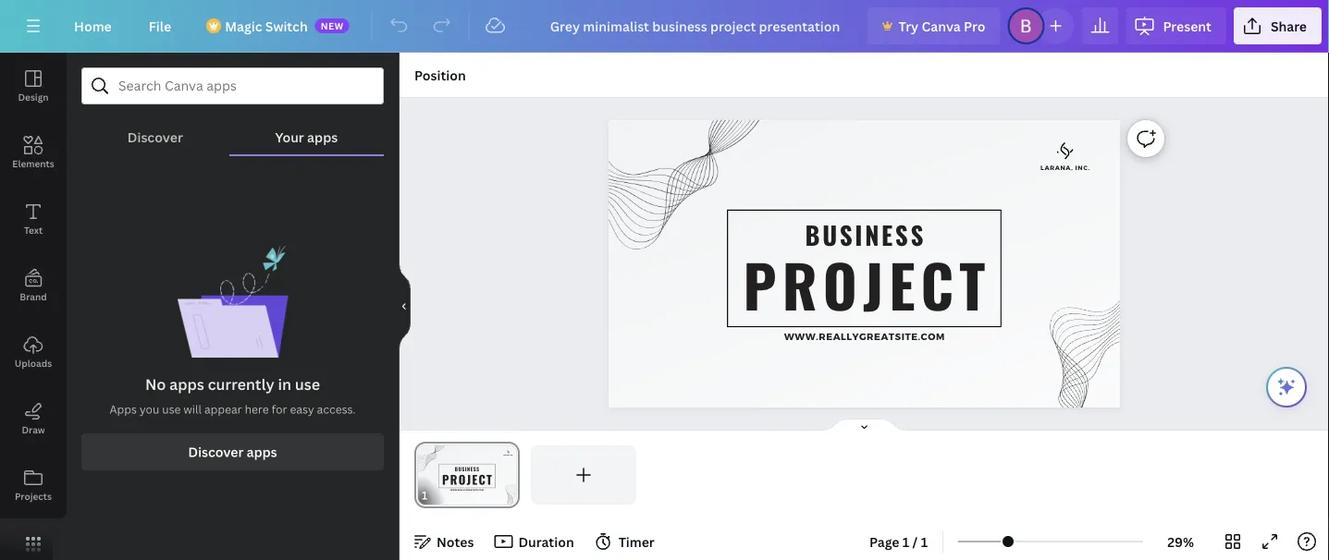 Task type: locate. For each thing, give the bounding box(es) containing it.
apps inside the no apps currently in use apps you use will appear here for easy access.
[[169, 375, 204, 395]]

0 vertical spatial use
[[295, 375, 320, 395]]

1 horizontal spatial apps
[[247, 444, 277, 461]]

business
[[805, 216, 926, 253]]

no apps currently in use apps you use will appear here for easy access.
[[110, 375, 356, 417]]

file button
[[134, 7, 186, 44]]

present
[[1163, 17, 1212, 35]]

home
[[74, 17, 112, 35]]

1
[[903, 533, 910, 551], [921, 533, 928, 551]]

apps for your
[[307, 128, 338, 146]]

2 vertical spatial apps
[[247, 444, 277, 461]]

file
[[149, 17, 171, 35]]

www.reallygreatsite.com
[[784, 331, 945, 342]]

projects
[[15, 490, 52, 503]]

position
[[414, 66, 466, 84]]

apps for no
[[169, 375, 204, 395]]

discover apps button
[[81, 434, 384, 471]]

Page title text field
[[436, 487, 443, 505]]

brand
[[20, 290, 47, 303]]

use right the 'in'
[[295, 375, 320, 395]]

your apps
[[275, 128, 338, 146]]

0 vertical spatial apps
[[307, 128, 338, 146]]

switch
[[265, 17, 308, 35]]

in
[[278, 375, 291, 395]]

discover for discover apps
[[188, 444, 244, 461]]

discover inside button
[[188, 444, 244, 461]]

1 horizontal spatial use
[[295, 375, 320, 395]]

draw
[[22, 424, 45, 436]]

share
[[1271, 17, 1307, 35]]

/
[[913, 533, 918, 551]]

0 vertical spatial discover
[[127, 128, 183, 146]]

inc.
[[1075, 164, 1090, 171]]

Design title text field
[[535, 7, 860, 44]]

empty folder image displayed when there are no installed apps image
[[177, 245, 288, 358]]

1 horizontal spatial 1
[[921, 533, 928, 551]]

larana,
[[1041, 164, 1073, 171]]

magic
[[225, 17, 262, 35]]

0 horizontal spatial discover
[[127, 128, 183, 146]]

1 left the "/"
[[903, 533, 910, 551]]

apps inside button
[[247, 444, 277, 461]]

easy
[[290, 402, 314, 417]]

design
[[18, 91, 49, 103]]

apps
[[307, 128, 338, 146], [169, 375, 204, 395], [247, 444, 277, 461]]

home link
[[59, 7, 127, 44]]

projects button
[[0, 452, 67, 519]]

appear
[[204, 402, 242, 417]]

uploads
[[15, 357, 52, 370]]

apps
[[110, 402, 137, 417]]

position button
[[407, 60, 473, 90]]

present button
[[1126, 7, 1226, 44]]

try
[[899, 17, 919, 35]]

project
[[743, 241, 991, 328]]

here
[[245, 402, 269, 417]]

try canva pro
[[899, 17, 986, 35]]

apps for discover
[[247, 444, 277, 461]]

access.
[[317, 402, 356, 417]]

apps up will
[[169, 375, 204, 395]]

discover for discover
[[127, 128, 183, 146]]

duration
[[518, 533, 574, 551]]

0 horizontal spatial apps
[[169, 375, 204, 395]]

use
[[295, 375, 320, 395], [162, 402, 181, 417]]

elements
[[12, 157, 54, 170]]

brand button
[[0, 253, 67, 319]]

discover inside button
[[127, 128, 183, 146]]

apps inside button
[[307, 128, 338, 146]]

use left will
[[162, 402, 181, 417]]

apps down here
[[247, 444, 277, 461]]

1 horizontal spatial discover
[[188, 444, 244, 461]]

2 horizontal spatial apps
[[307, 128, 338, 146]]

1 vertical spatial apps
[[169, 375, 204, 395]]

pro
[[964, 17, 986, 35]]

draw button
[[0, 386, 67, 452]]

discover
[[127, 128, 183, 146], [188, 444, 244, 461]]

timer button
[[589, 527, 662, 557]]

1 vertical spatial use
[[162, 402, 181, 417]]

elements button
[[0, 119, 67, 186]]

1 vertical spatial discover
[[188, 444, 244, 461]]

0 horizontal spatial 1
[[903, 533, 910, 551]]

apps right the your
[[307, 128, 338, 146]]

1 right the "/"
[[921, 533, 928, 551]]



Task type: describe. For each thing, give the bounding box(es) containing it.
notes button
[[407, 527, 481, 557]]

canva
[[922, 17, 961, 35]]

29%
[[1167, 533, 1194, 551]]

discover apps
[[188, 444, 277, 461]]

text button
[[0, 186, 67, 253]]

Search Canva apps search field
[[118, 68, 347, 104]]

text
[[24, 224, 43, 236]]

magic switch
[[225, 17, 308, 35]]

0 horizontal spatial use
[[162, 402, 181, 417]]

discover button
[[81, 105, 229, 154]]

new
[[321, 19, 344, 32]]

try canva pro button
[[867, 7, 1000, 44]]

page 1 / 1
[[870, 533, 928, 551]]

canva assistant image
[[1276, 376, 1298, 399]]

1 1 from the left
[[903, 533, 910, 551]]

hide image
[[399, 262, 411, 351]]

uploads button
[[0, 319, 67, 386]]

for
[[272, 402, 287, 417]]

side panel tab list
[[0, 53, 67, 561]]

main menu bar
[[0, 0, 1329, 53]]

2 1 from the left
[[921, 533, 928, 551]]

your
[[275, 128, 304, 146]]

page 1 image
[[414, 446, 520, 505]]

larana, inc.
[[1041, 164, 1090, 171]]

will
[[184, 402, 202, 417]]

design button
[[0, 53, 67, 119]]

hide pages image
[[820, 418, 909, 433]]

share button
[[1234, 7, 1322, 44]]

timer
[[619, 533, 655, 551]]

currently
[[208, 375, 274, 395]]

29% button
[[1151, 527, 1211, 557]]

duration button
[[489, 527, 582, 557]]

you
[[140, 402, 159, 417]]

page
[[870, 533, 900, 551]]

notes
[[437, 533, 474, 551]]

no
[[145, 375, 166, 395]]

your apps button
[[229, 105, 384, 154]]



Task type: vqa. For each thing, say whether or not it's contained in the screenshot.
"Back to School" link
no



